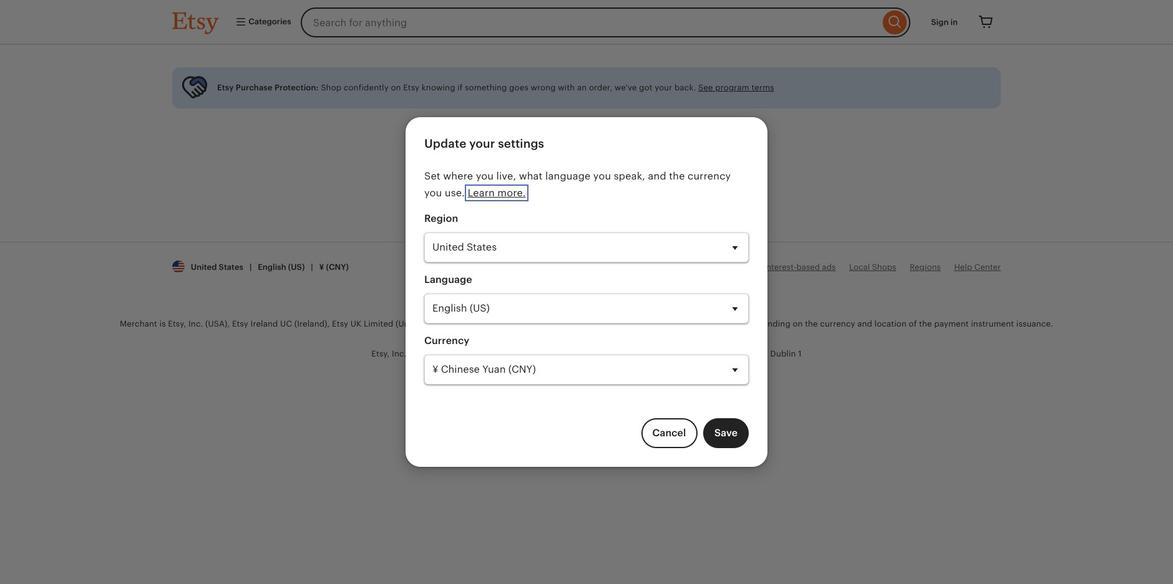 Task type: describe. For each thing, give the bounding box(es) containing it.
etsy right '(usa),'
[[232, 319, 248, 329]]

help
[[954, 263, 973, 272]]

australia
[[622, 319, 657, 329]]

center
[[975, 263, 1001, 272]]

united states   |   english (us)   |   ¥ (cny)
[[187, 263, 349, 272]]

use
[[695, 263, 709, 272]]

strand
[[716, 349, 742, 359]]

etsy right the or
[[604, 319, 620, 329]]

we've
[[615, 83, 637, 92]]

live,
[[497, 170, 516, 182]]

1 vertical spatial is
[[160, 319, 166, 329]]

more.
[[498, 187, 526, 199]]

1 limited from the left
[[364, 319, 394, 329]]

order,
[[589, 83, 613, 92]]

terms
[[659, 263, 683, 272]]

© 2023 etsy, inc.
[[583, 263, 648, 272]]

goes
[[509, 83, 529, 92]]

language
[[424, 274, 472, 286]]

1 horizontal spatial the
[[805, 319, 818, 329]]

(ireland),
[[294, 319, 330, 329]]

terms of use link
[[659, 263, 709, 272]]

your
[[510, 130, 549, 153]]

local shops link
[[849, 263, 897, 272]]

1 horizontal spatial currency
[[820, 319, 856, 329]]

speak,
[[614, 170, 645, 182]]

kingdom),
[[427, 319, 468, 329]]

local
[[849, 263, 870, 272]]

shops
[[872, 263, 897, 272]]

regions
[[910, 263, 941, 272]]

(usa),
[[205, 319, 230, 329]]

2023
[[592, 263, 612, 272]]

with
[[558, 83, 575, 92]]

help center link
[[954, 263, 1001, 272]]

cancel link
[[641, 419, 697, 449]]

merchant
[[120, 319, 157, 329]]

location
[[875, 319, 907, 329]]

learn more. link
[[468, 187, 526, 199]]

etsy, inc., usa 117 adams street brooklyn, ny 11201
[[372, 349, 572, 359]]

states
[[219, 263, 243, 272]]

update
[[424, 137, 466, 150]]

got
[[639, 83, 653, 92]]

back.
[[675, 83, 696, 92]]

currency
[[424, 335, 469, 347]]

and inside set where you live, what language you speak, and the currency you use.
[[648, 170, 666, 182]]

knowing
[[422, 83, 455, 92]]

brooklyn,
[[499, 349, 536, 359]]

1 vertical spatial and
[[858, 319, 873, 329]]

interest-based ads link
[[764, 263, 836, 272]]

uk
[[351, 319, 362, 329]]

1 horizontal spatial your
[[655, 83, 673, 92]]

set
[[424, 170, 441, 182]]

1 | from the left
[[250, 263, 252, 272]]

save
[[715, 428, 738, 439]]

etsy left knowing
[[403, 83, 420, 92]]

(cny)
[[326, 263, 349, 272]]

etsy purchase protection: shop confidently on etsy knowing if something goes wrong with an order, we've got your back.
[[217, 83, 698, 92]]

2 limited from the left
[[521, 319, 551, 329]]

11201
[[552, 349, 572, 359]]

1
[[798, 349, 802, 359]]

2 vertical spatial etsy,
[[372, 349, 390, 359]]

terms of use
[[659, 263, 709, 272]]

english
[[258, 263, 286, 272]]

wrong
[[531, 83, 556, 92]]

empty.
[[607, 130, 663, 153]]

purchase
[[236, 83, 273, 92]]

©
[[583, 263, 590, 272]]

an
[[577, 83, 587, 92]]

(united
[[396, 319, 425, 329]]

1 vertical spatial uc
[[653, 349, 665, 359]]

cart
[[553, 130, 585, 153]]

update your settings dialog
[[0, 0, 1173, 585]]

1 horizontal spatial on
[[793, 319, 803, 329]]

local shops
[[849, 263, 897, 272]]



Task type: vqa. For each thing, say whether or not it's contained in the screenshot.
"of"
yes



Task type: locate. For each thing, give the bounding box(es) containing it.
etsy
[[217, 83, 234, 92], [403, 83, 420, 92], [232, 319, 248, 329], [332, 319, 348, 329], [470, 319, 486, 329], [604, 319, 620, 329], [604, 349, 621, 359]]

2 horizontal spatial the
[[919, 319, 932, 329]]

1 horizontal spatial street
[[744, 349, 768, 359]]

and right speak,
[[648, 170, 666, 182]]

1 vertical spatial ireland
[[623, 349, 650, 359]]

etsy, for is
[[168, 319, 186, 329]]

confidently
[[344, 83, 389, 92]]

what
[[519, 170, 543, 182]]

where
[[443, 170, 473, 182]]

of left use
[[685, 263, 693, 272]]

2 | from the left
[[311, 263, 313, 272]]

usa
[[411, 349, 428, 359]]

pty
[[659, 319, 671, 329]]

inc. left terms
[[634, 263, 648, 272]]

limited right pty
[[674, 319, 703, 329]]

2 street from the left
[[744, 349, 768, 359]]

set where you live, what language you speak, and the currency you use.
[[424, 170, 731, 199]]

inc. for 2023
[[634, 263, 648, 272]]

you left speak,
[[593, 170, 611, 182]]

and
[[648, 170, 666, 182], [858, 319, 873, 329]]

save button
[[703, 419, 749, 449]]

update your settings
[[424, 137, 544, 150]]

you up learn
[[476, 170, 494, 182]]

currency
[[688, 170, 731, 182], [820, 319, 856, 329]]

etsy, right merchant
[[168, 319, 186, 329]]

0 vertical spatial of
[[685, 263, 693, 272]]

uc
[[280, 319, 292, 329], [653, 349, 665, 359]]

0 vertical spatial your
[[655, 83, 673, 92]]

limited
[[364, 319, 394, 329], [521, 319, 551, 329], [674, 319, 703, 329]]

of right location
[[909, 319, 917, 329]]

(canada),
[[553, 319, 591, 329]]

0 vertical spatial inc.
[[634, 263, 648, 272]]

0 horizontal spatial your
[[469, 137, 495, 150]]

0 vertical spatial on
[[391, 83, 401, 92]]

0 horizontal spatial of
[[685, 263, 693, 272]]

interest-
[[764, 263, 797, 272]]

you
[[476, 170, 494, 182], [593, 170, 611, 182], [424, 187, 442, 199]]

2 horizontal spatial you
[[593, 170, 611, 182]]

limited up ny
[[521, 319, 551, 329]]

1 vertical spatial of
[[909, 319, 917, 329]]

ny
[[538, 349, 549, 359]]

something
[[465, 83, 507, 92]]

payment
[[935, 319, 969, 329]]

if
[[458, 83, 463, 92]]

ireland
[[251, 319, 278, 329], [623, 349, 650, 359]]

1 horizontal spatial ireland
[[623, 349, 650, 359]]

privacy link
[[723, 263, 751, 272]]

0 vertical spatial ireland
[[251, 319, 278, 329]]

your right the 'update'
[[469, 137, 495, 150]]

the right speak,
[[669, 170, 685, 182]]

ireland right '(usa),'
[[251, 319, 278, 329]]

is
[[589, 130, 602, 153], [160, 319, 166, 329]]

issuance.
[[1017, 319, 1054, 329]]

etsy ireland uc 66/67 great strand street dublin 1
[[604, 349, 802, 359]]

None search field
[[301, 7, 911, 37]]

etsy left canada
[[470, 319, 486, 329]]

0 horizontal spatial limited
[[364, 319, 394, 329]]

2 horizontal spatial limited
[[674, 319, 703, 329]]

uc left (ireland),
[[280, 319, 292, 329]]

1 horizontal spatial you
[[476, 170, 494, 182]]

117
[[430, 349, 441, 359]]

1 vertical spatial on
[[793, 319, 803, 329]]

depending
[[748, 319, 791, 329]]

or
[[593, 319, 601, 329]]

0 vertical spatial is
[[589, 130, 602, 153]]

language
[[546, 170, 591, 182]]

1 horizontal spatial inc.
[[634, 263, 648, 272]]

1 horizontal spatial uc
[[653, 349, 665, 359]]

the left payment in the right of the page
[[919, 319, 932, 329]]

on right confidently
[[391, 83, 401, 92]]

0 horizontal spatial etsy,
[[168, 319, 186, 329]]

1 horizontal spatial etsy,
[[372, 349, 390, 359]]

learn more.
[[468, 187, 526, 199]]

adams
[[444, 349, 471, 359]]

etsy left the uk
[[332, 319, 348, 329]]

1 vertical spatial inc.
[[188, 319, 203, 329]]

us image
[[172, 261, 185, 274]]

cancel
[[653, 428, 686, 439]]

canada
[[489, 319, 519, 329]]

66/67
[[667, 349, 689, 359]]

banner
[[150, 0, 1024, 45]]

1 vertical spatial etsy,
[[168, 319, 186, 329]]

0 horizontal spatial you
[[424, 187, 442, 199]]

region
[[424, 213, 458, 225]]

¥
[[319, 263, 324, 272]]

0 horizontal spatial is
[[160, 319, 166, 329]]

|
[[250, 263, 252, 272], [311, 263, 313, 272]]

0 horizontal spatial uc
[[280, 319, 292, 329]]

0 horizontal spatial currency
[[688, 170, 731, 182]]

etsy, for 2023
[[614, 263, 632, 272]]

1 horizontal spatial is
[[589, 130, 602, 153]]

you down the set
[[424, 187, 442, 199]]

based
[[797, 263, 820, 272]]

street
[[473, 349, 497, 359], [744, 349, 768, 359]]

0 horizontal spatial street
[[473, 349, 497, 359]]

1 horizontal spatial of
[[909, 319, 917, 329]]

help center
[[954, 263, 1001, 272]]

currency inside set where you live, what language you speak, and the currency you use.
[[688, 170, 731, 182]]

0 horizontal spatial inc.
[[188, 319, 203, 329]]

1 street from the left
[[473, 349, 497, 359]]

is right cart
[[589, 130, 602, 153]]

etsy left purchase
[[217, 83, 234, 92]]

learn
[[468, 187, 495, 199]]

1 horizontal spatial limited
[[521, 319, 551, 329]]

0 horizontal spatial on
[[391, 83, 401, 92]]

of
[[685, 263, 693, 272], [909, 319, 917, 329]]

etsy, left inc.,
[[372, 349, 390, 359]]

regions button
[[910, 262, 941, 273]]

etsy down merchant is etsy, inc. (usa), etsy ireland uc (ireland), etsy uk limited (united kingdom), etsy canada limited (canada), or etsy australia pty limited (australia) depending on the currency and location of the payment instrument issuance.
[[604, 349, 621, 359]]

inc. for is
[[188, 319, 203, 329]]

| right states
[[250, 263, 252, 272]]

ireland down australia
[[623, 349, 650, 359]]

(us)
[[288, 263, 305, 272]]

inc.
[[634, 263, 648, 272], [188, 319, 203, 329]]

united
[[191, 263, 217, 272]]

| left ¥
[[311, 263, 313, 272]]

1 horizontal spatial |
[[311, 263, 313, 272]]

the right depending
[[805, 319, 818, 329]]

settings
[[498, 137, 544, 150]]

dublin
[[771, 349, 796, 359]]

the
[[669, 170, 685, 182], [805, 319, 818, 329], [919, 319, 932, 329]]

(australia)
[[706, 319, 746, 329]]

merchant is etsy, inc. (usa), etsy ireland uc (ireland), etsy uk limited (united kingdom), etsy canada limited (canada), or etsy australia pty limited (australia) depending on the currency and location of the payment instrument issuance.
[[120, 319, 1054, 329]]

2 horizontal spatial etsy,
[[614, 263, 632, 272]]

1 vertical spatial your
[[469, 137, 495, 150]]

0 vertical spatial uc
[[280, 319, 292, 329]]

0 vertical spatial etsy,
[[614, 263, 632, 272]]

1 vertical spatial currency
[[820, 319, 856, 329]]

is right merchant
[[160, 319, 166, 329]]

your inside dialog
[[469, 137, 495, 150]]

the inside set where you live, what language you speak, and the currency you use.
[[669, 170, 685, 182]]

uc left 66/67
[[653, 349, 665, 359]]

shop
[[321, 83, 342, 92]]

inc. left '(usa),'
[[188, 319, 203, 329]]

0 horizontal spatial and
[[648, 170, 666, 182]]

protection:
[[275, 83, 319, 92]]

0 horizontal spatial the
[[669, 170, 685, 182]]

0 vertical spatial currency
[[688, 170, 731, 182]]

your right 'got'
[[655, 83, 673, 92]]

0 horizontal spatial |
[[250, 263, 252, 272]]

limited right the uk
[[364, 319, 394, 329]]

and left location
[[858, 319, 873, 329]]

use.
[[445, 187, 465, 199]]

ads
[[822, 263, 836, 272]]

street left dublin
[[744, 349, 768, 359]]

great
[[692, 349, 713, 359]]

0 vertical spatial and
[[648, 170, 666, 182]]

etsy, right 2023
[[614, 263, 632, 272]]

1 horizontal spatial and
[[858, 319, 873, 329]]

3 limited from the left
[[674, 319, 703, 329]]

street right "adams"
[[473, 349, 497, 359]]

instrument
[[971, 319, 1014, 329]]

interest-based ads
[[764, 263, 836, 272]]

on right depending
[[793, 319, 803, 329]]

0 horizontal spatial ireland
[[251, 319, 278, 329]]

etsy,
[[614, 263, 632, 272], [168, 319, 186, 329], [372, 349, 390, 359]]



